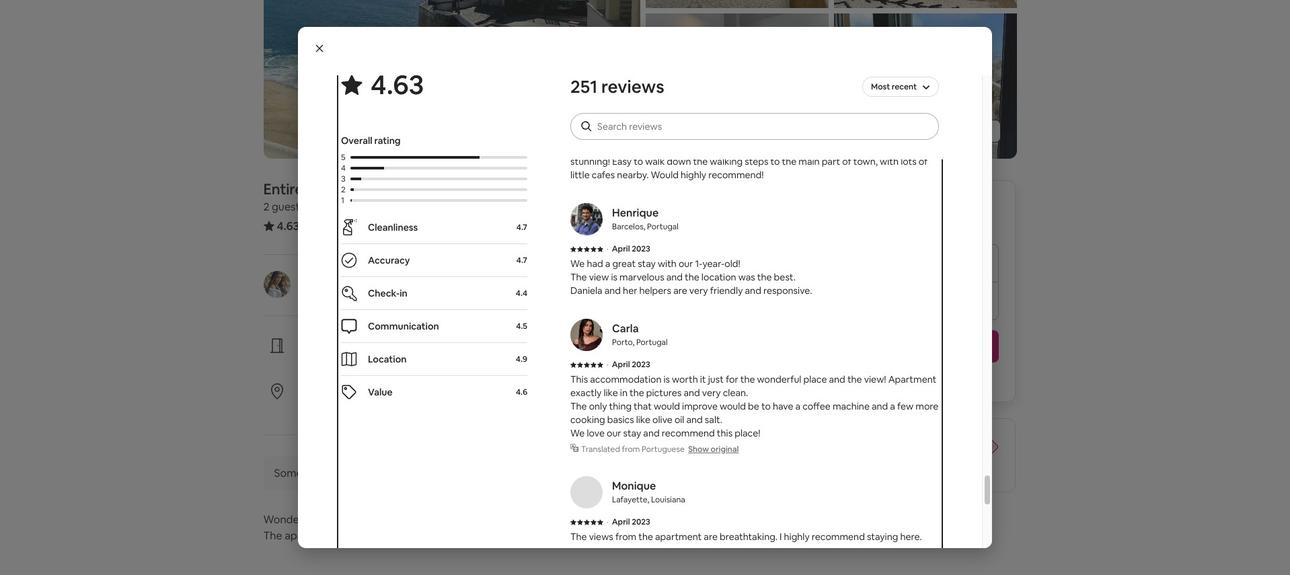 Task type: locate. For each thing, give the bounding box(es) containing it.
lovely studio/apartment in sítio da nazaré 2 image 2 image
[[645, 0, 828, 8]]

just inside this accommodation is worth it just for the wonderful place and the view! apartment exactly like in the pictures and very clean. the only thing that would improve would be to have a coffee machine and a few more cooking basics like olive oil and salt. we love our stay and recommend this place!
[[708, 373, 724, 385]]

4.6
[[516, 387, 527, 398]]

0 vertical spatial our
[[648, 128, 663, 141]]

would
[[654, 400, 680, 412], [720, 400, 746, 412]]

april up "accommodation"
[[612, 359, 630, 370]]

basics
[[607, 414, 634, 426]]

only
[[589, 400, 607, 412]]

the down outside
[[782, 155, 797, 167]]

4.63 up rating
[[371, 67, 424, 102]]

barbara,
[[635, 92, 666, 103]]

stay left the "at"
[[665, 128, 683, 141]]

the
[[764, 128, 780, 141], [629, 142, 645, 154], [570, 271, 587, 283], [570, 400, 587, 412], [263, 529, 282, 543], [570, 531, 587, 543]]

the right gave
[[422, 400, 436, 412]]

1 horizontal spatial 4.63
[[371, 67, 424, 102]]

1 vertical spatial we
[[570, 258, 585, 270]]

daniela inside the we had a great stay with our 1-year-old! the view is marvelous and the location was the best. daniela and her helpers are very friendly and responsive.
[[570, 285, 603, 297]]

down
[[667, 155, 691, 167]]

recent inside great location 95% of recent guests gave the location a 5-star rating.
[[337, 400, 365, 412]]

1 inside 4.63 dialog
[[341, 195, 344, 206]]

1 vertical spatial reviews
[[327, 219, 365, 233]]

1 4.7 from the top
[[517, 222, 527, 233]]

0 horizontal spatial with
[[382, 355, 401, 367]]

0 vertical spatial we
[[570, 128, 585, 141]]

from inside we really enjoyed our stay at daniela's place! the apartment was lovely, clean, and comfortable. the views from the window and just outside the apartment were stunning! easy to walk down the walking steps to the main part of town, with lots of little cafes nearby. would highly recommend!
[[674, 142, 695, 154]]

and right 'friendly'
[[745, 285, 761, 297]]

we really enjoyed our stay at daniela's place! the apartment was lovely, clean, and comfortable. the views from the window and just outside the apartment were stunning! easy to walk down the walking steps to the main part of town, with lots of little cafes nearby. would highly recommend!
[[570, 128, 928, 181]]

from down the "at"
[[674, 142, 695, 154]]

0 vertical spatial view
[[589, 271, 609, 283]]

views up walk
[[647, 142, 672, 154]]

photos
[[958, 125, 990, 137]]

1 vertical spatial very
[[702, 387, 721, 399]]

self
[[306, 337, 326, 351]]

2 4.7 from the top
[[517, 255, 527, 266]]

5-
[[482, 400, 491, 412]]

nearby.
[[617, 169, 649, 181]]

the down had
[[570, 271, 587, 283]]

the down exactly
[[570, 400, 587, 412]]

carla image
[[570, 319, 603, 351]]

4 april from the top
[[612, 517, 630, 527]]

1 horizontal spatial with
[[658, 258, 677, 270]]

· for henrique
[[607, 244, 609, 254]]

2 horizontal spatial our
[[679, 258, 693, 270]]

is inside this accommodation is worth it just for the wonderful place and the view! apartment exactly like in the pictures and very clean. the only thing that would improve would be to have a coffee machine and a few more cooking basics like olive oil and salt. we love our stay and recommend this place!
[[664, 373, 670, 385]]

we inside this accommodation is worth it just for the wonderful place and the view! apartment exactly like in the pictures and very clean. the only thing that would improve would be to have a coffee machine and a few more cooking basics like olive oil and salt. we love our stay and recommend this place!
[[570, 427, 585, 439]]

4.63 down 2 guests
[[277, 219, 300, 233]]

yourself
[[336, 355, 371, 367]]

and down "worth"
[[684, 387, 700, 399]]

0 horizontal spatial views
[[589, 531, 613, 543]]

stay inside the we had a great stay with our 1-year-old! the view is marvelous and the location was the best. daniela and her helpers are very friendly and responsive.
[[638, 258, 656, 270]]

of down apartment.
[[443, 529, 454, 543]]

april
[[612, 114, 630, 125], [612, 244, 630, 254], [612, 359, 630, 370], [612, 517, 630, 527]]

very
[[689, 285, 708, 297], [702, 387, 721, 399]]

0 horizontal spatial show
[[688, 444, 709, 455]]

show left all
[[921, 125, 945, 137]]

2 horizontal spatial with
[[880, 155, 899, 167]]

0 horizontal spatial view
[[418, 529, 441, 543]]

0 vertical spatial very
[[689, 285, 708, 297]]

1 vertical spatial be
[[748, 400, 759, 412]]

thing
[[609, 400, 632, 412]]

place! inside this accommodation is worth it just for the wonderful place and the view! apartment exactly like in the pictures and very clean. the only thing that would improve would be to have a coffee machine and a few more cooking basics like olive oil and salt. we love our stay and recommend this place!
[[735, 427, 760, 439]]

1 horizontal spatial view
[[589, 271, 609, 283]]

wonderful
[[757, 373, 801, 385]]

this
[[570, 373, 588, 385]]

apartment up outside
[[783, 128, 829, 141]]

1 vertical spatial stay
[[638, 258, 656, 270]]

ariana
[[612, 77, 645, 91]]

2023 up enjoyed
[[632, 114, 650, 125]]

· for monique
[[607, 517, 609, 527]]

0 vertical spatial just
[[768, 142, 784, 154]]

steps
[[745, 155, 768, 167]]

apartment
[[783, 128, 829, 141], [837, 142, 883, 154], [285, 529, 338, 543], [655, 531, 702, 543]]

2 we from the top
[[570, 258, 585, 270]]

the down wonderful
[[263, 529, 282, 543]]

just
[[768, 142, 784, 154], [708, 373, 724, 385]]

is
[[611, 271, 617, 283], [664, 373, 670, 385]]

our inside the we had a great stay with our 1-year-old! the view is marvelous and the location was the best. daniela and her helpers are very friendly and responsive.
[[679, 258, 693, 270]]

a down facing
[[374, 529, 380, 543]]

and up were
[[906, 128, 922, 141]]

to right steps
[[771, 155, 780, 167]]

1 horizontal spatial recent
[[892, 81, 917, 92]]

recent right most
[[892, 81, 917, 92]]

your dates are $75 aud less than the avg. nightly rate of the last 60 days.
[[782, 435, 966, 476]]

reviews
[[601, 75, 664, 98], [327, 219, 365, 233]]

0 horizontal spatial would
[[654, 400, 680, 412]]

0 vertical spatial views
[[647, 142, 672, 154]]

is inside the we had a great stay with our 1-year-old! the view is marvelous and the location was the best. daniela and her helpers are very friendly and responsive.
[[611, 271, 617, 283]]

recommend
[[662, 427, 715, 439], [812, 531, 865, 543]]

the left lockbox.
[[403, 355, 418, 367]]

2 2023 from the top
[[632, 244, 650, 254]]

4 2023 from the top
[[632, 517, 650, 527]]

0 vertical spatial 251
[[570, 75, 598, 98]]

1 vertical spatial is
[[664, 373, 670, 385]]

and inside 'wonderful ocean-facing frontline apartment. the apartment enjoys a unique view of the sea and nazareth.'
[[495, 529, 513, 543]]

view down frontline
[[418, 529, 441, 543]]

recent right 95%
[[337, 400, 365, 412]]

are right helpers
[[673, 285, 687, 297]]

a
[[605, 258, 610, 270], [475, 400, 480, 412], [795, 400, 801, 412], [890, 400, 895, 412], [374, 529, 380, 543]]

1 horizontal spatial views
[[647, 142, 672, 154]]

12/17/2023
[[791, 262, 838, 274]]

1 horizontal spatial would
[[720, 400, 746, 412]]

we inside we really enjoyed our stay at daniela's place! the apartment was lovely, clean, and comfortable. the views from the window and just outside the apartment were stunning! easy to walk down the walking steps to the main part of town, with lots of little cafes nearby. would highly recommend!
[[570, 128, 585, 141]]

251 left santa
[[570, 75, 598, 98]]

1 april from the top
[[612, 114, 630, 125]]

1 vertical spatial portugal
[[647, 221, 679, 232]]

a inside 'wonderful ocean-facing frontline apartment. the apartment enjoys a unique view of the sea and nazareth.'
[[374, 529, 380, 543]]

4
[[341, 163, 346, 174]]

entire
[[263, 180, 303, 198]]

very inside the we had a great stay with our 1-year-old! the view is marvelous and the location was the best. daniela and her helpers are very friendly and responsive.
[[689, 285, 708, 297]]

we inside the we had a great stay with our 1-year-old! the view is marvelous and the location was the best. daniela and her helpers are very friendly and responsive.
[[570, 258, 585, 270]]

0 vertical spatial reviews
[[601, 75, 664, 98]]

show inside button
[[921, 125, 945, 137]]

of right rate
[[928, 448, 939, 462]]

1 vertical spatial 4.7
[[517, 255, 527, 266]]

info
[[305, 466, 324, 480]]

stay down basics
[[623, 427, 641, 439]]

2 inside 4.63 dialog
[[341, 184, 346, 195]]

portugal inside carla porto, portugal
[[636, 337, 668, 348]]

views inside we really enjoyed our stay at daniela's place! the apartment was lovely, clean, and comfortable. the views from the window and just outside the apartment were stunning! easy to walk down the walking steps to the main part of town, with lots of little cafes nearby. would highly recommend!
[[647, 142, 672, 154]]

recommend down oil
[[662, 427, 715, 439]]

1 horizontal spatial reviews
[[601, 75, 664, 98]]

recommend inside this accommodation is worth it just for the wonderful place and the view! apartment exactly like in the pictures and very clean. the only thing that would improve would be to have a coffee machine and a few more cooking basics like olive oil and salt. we love our stay and recommend this place!
[[662, 427, 715, 439]]

in up bed
[[379, 180, 390, 198]]

0 horizontal spatial 251
[[308, 219, 324, 233]]

with inside we really enjoyed our stay at daniela's place! the apartment was lovely, clean, and comfortable. the views from the window and just outside the apartment were stunning! easy to walk down the walking steps to the main part of town, with lots of little cafes nearby. would highly recommend!
[[880, 155, 899, 167]]

apartment down wonderful
[[285, 529, 338, 543]]

0 horizontal spatial 251 reviews
[[308, 219, 365, 233]]

our right enjoyed
[[648, 128, 663, 141]]

3 we from the top
[[570, 427, 585, 439]]

the right nazareth.
[[570, 531, 587, 543]]

0 vertical spatial recent
[[892, 81, 917, 92]]

1 horizontal spatial our
[[648, 128, 663, 141]]

2023 for henrique
[[632, 244, 650, 254]]

0 vertical spatial show
[[921, 125, 945, 137]]

3 2023 from the top
[[632, 359, 650, 370]]

and left few
[[872, 400, 888, 412]]

2 horizontal spatial are
[[905, 435, 920, 449]]

view inside the we had a great stay with our 1-year-old! the view is marvelous and the location was the best. daniela and her helpers are very friendly and responsive.
[[589, 271, 609, 283]]

less
[[782, 448, 801, 462]]

with inside the we had a great stay with our 1-year-old! the view is marvelous and the location was the best. daniela and her helpers are very friendly and responsive.
[[658, 258, 677, 270]]

april for monique
[[612, 517, 630, 527]]

ocean-
[[318, 513, 353, 527]]

0 horizontal spatial are
[[673, 285, 687, 297]]

· april 2023 for henrique
[[607, 244, 650, 254]]

3 april from the top
[[612, 359, 630, 370]]

stay up marvelous
[[638, 258, 656, 270]]

monique image
[[570, 476, 603, 509], [570, 476, 603, 509]]

1 vertical spatial 2
[[263, 200, 269, 214]]

1 horizontal spatial was
[[831, 128, 848, 141]]

0 vertical spatial guests
[[272, 200, 305, 214]]

2 vertical spatial stay
[[623, 427, 641, 439]]

guests down entire
[[272, 200, 305, 214]]

portugal inside henrique barcelos, portugal
[[647, 221, 679, 232]]

just up steps
[[768, 142, 784, 154]]

some info has been automatically translated.
[[274, 466, 495, 480]]

be down "clean."
[[748, 400, 759, 412]]

2 vertical spatial from
[[615, 531, 636, 543]]

we left had
[[570, 258, 585, 270]]

we for we had a great stay with our 1-year-old! the view is marvelous and the location was the best. daniela and her helpers are very friendly and responsive.
[[570, 258, 585, 270]]

2023 up "accommodation"
[[632, 359, 650, 370]]

is up the pictures
[[664, 373, 670, 385]]

1 horizontal spatial guests
[[367, 400, 397, 412]]

coffee
[[803, 400, 831, 412]]

4.63
[[371, 67, 424, 102], [277, 219, 300, 233]]

communication
[[368, 320, 439, 332]]

4 · april 2023 from the top
[[607, 517, 650, 527]]

wonderful ocean-facing frontline apartment. the apartment enjoys a unique view of the sea and nazareth.
[[263, 513, 563, 543]]

of inside your dates are $75 aud less than the avg. nightly rate of the last 60 days.
[[928, 448, 939, 462]]

are left breathtaking.
[[704, 531, 718, 543]]

was down the old!
[[738, 271, 755, 283]]

2 vertical spatial location
[[438, 400, 473, 412]]

breathtaking.
[[720, 531, 778, 543]]

1 vertical spatial like
[[636, 414, 651, 426]]

0 vertical spatial stay
[[665, 128, 683, 141]]

0 horizontal spatial is
[[611, 271, 617, 283]]

0 horizontal spatial highly
[[681, 169, 706, 181]]

rate
[[906, 448, 926, 462]]

1 vertical spatial with
[[658, 258, 677, 270]]

location down yourself
[[338, 383, 379, 397]]

0 horizontal spatial like
[[604, 387, 618, 399]]

been
[[345, 466, 371, 480]]

1 vertical spatial 251 reviews
[[308, 219, 365, 233]]

0 vertical spatial be
[[880, 373, 892, 385]]

staying
[[867, 531, 898, 543]]

0 vertical spatial 4.7
[[517, 222, 527, 233]]

1 vertical spatial place!
[[735, 427, 760, 439]]

0 vertical spatial place!
[[736, 128, 762, 141]]

location down year-
[[702, 271, 736, 283]]

easy
[[612, 155, 632, 167]]

our inside this accommodation is worth it just for the wonderful place and the view! apartment exactly like in the pictures and very clean. the only thing that would improve would be to have a coffee machine and a few more cooking basics like olive oil and salt. we love our stay and recommend this place!
[[607, 427, 621, 439]]

1 horizontal spatial 251
[[570, 75, 598, 98]]

1 horizontal spatial recommend
[[812, 531, 865, 543]]

place! up window
[[736, 128, 762, 141]]

2023 up great
[[632, 244, 650, 254]]

2023 down "lafayette,"
[[632, 517, 650, 527]]

0 vertical spatial 2
[[341, 184, 346, 195]]

4.7 for cleanliness
[[517, 222, 527, 233]]

1 horizontal spatial just
[[768, 142, 784, 154]]

1 vertical spatial 4.63
[[277, 219, 300, 233]]

1 vertical spatial guests
[[367, 400, 397, 412]]

ariana santa barbara, california
[[612, 77, 703, 103]]

4.5
[[516, 321, 527, 332]]

your
[[850, 435, 872, 449]]

0 vertical spatial 4.63
[[371, 67, 424, 102]]

the inside great location 95% of recent guests gave the location a 5-star rating.
[[422, 400, 436, 412]]

1 vertical spatial recommend
[[812, 531, 865, 543]]

location left 5- at bottom
[[438, 400, 473, 412]]

to up the 'nearby.' at top
[[634, 155, 643, 167]]

0 vertical spatial highly
[[681, 169, 706, 181]]

machine
[[833, 400, 870, 412]]

12/22/2023
[[899, 262, 949, 274]]

1 vertical spatial was
[[738, 271, 755, 283]]

santa
[[612, 92, 633, 103]]

with up value
[[382, 355, 401, 367]]

stunning!
[[570, 155, 610, 167]]

pictures
[[646, 387, 682, 399]]

view
[[589, 271, 609, 283], [418, 529, 441, 543]]

1 vertical spatial view
[[418, 529, 441, 543]]

apartment
[[888, 373, 937, 385]]

0 vertical spatial recommend
[[662, 427, 715, 439]]

rating.
[[510, 400, 537, 412]]

of inside 'wonderful ocean-facing frontline apartment. the apartment enjoys a unique view of the sea and nazareth.'
[[443, 529, 454, 543]]

1 we from the top
[[570, 128, 585, 141]]

and up steps
[[749, 142, 766, 154]]

location inside the we had a great stay with our 1-year-old! the view is marvelous and the location was the best. daniela and her helpers are very friendly and responsive.
[[702, 271, 736, 283]]

april up great
[[612, 244, 630, 254]]

highly right i
[[784, 531, 810, 543]]

· april 2023 up "accommodation"
[[607, 359, 650, 370]]

clean,
[[879, 128, 904, 141]]

in right yourself
[[373, 355, 380, 367]]

· april 2023 up enjoyed
[[607, 114, 650, 125]]

3 · april 2023 from the top
[[607, 359, 650, 370]]

enjoys
[[340, 529, 372, 543]]

1 vertical spatial show
[[688, 444, 709, 455]]

1 horizontal spatial are
[[704, 531, 718, 543]]

show left original
[[688, 444, 709, 455]]

0 horizontal spatial 4.63
[[277, 219, 300, 233]]

our down basics
[[607, 427, 621, 439]]

the left view!
[[847, 373, 862, 385]]

location
[[368, 353, 407, 365]]

is down great
[[611, 271, 617, 283]]

henrique image
[[570, 203, 603, 235], [570, 203, 603, 235]]

1 down rental
[[312, 200, 317, 214]]

you
[[836, 373, 852, 385]]

the up part
[[820, 142, 835, 154]]

· april 2023 up great
[[607, 244, 650, 254]]

2 would from the left
[[720, 400, 746, 412]]

and down improve at bottom
[[686, 414, 703, 426]]

0 vertical spatial is
[[611, 271, 617, 283]]

1 vertical spatial location
[[338, 383, 379, 397]]

with down were
[[880, 155, 899, 167]]

0 vertical spatial with
[[880, 155, 899, 167]]

the right rate
[[941, 448, 958, 462]]

are inside your dates are $75 aud less than the avg. nightly rate of the last 60 days.
[[905, 435, 920, 449]]

1 horizontal spatial is
[[664, 373, 670, 385]]

are right dates
[[905, 435, 920, 449]]

0 vertical spatial from
[[674, 142, 695, 154]]

of inside great location 95% of recent guests gave the location a 5-star rating.
[[326, 400, 335, 412]]

our left 1-
[[679, 258, 693, 270]]

daniela's
[[696, 128, 734, 141]]

were
[[885, 142, 907, 154]]

1 vertical spatial recent
[[337, 400, 365, 412]]

· april 2023 for carla
[[607, 359, 650, 370]]

we down "cooking"
[[570, 427, 585, 439]]

april down "lafayette,"
[[612, 517, 630, 527]]

0 vertical spatial location
[[702, 271, 736, 283]]

days.
[[817, 461, 843, 476]]

with up marvelous
[[658, 258, 677, 270]]

1 horizontal spatial location
[[438, 400, 473, 412]]

portugal right porto,
[[636, 337, 668, 348]]

1 vertical spatial highly
[[784, 531, 810, 543]]

1 vertical spatial just
[[708, 373, 724, 385]]

portugal right nazaré,
[[448, 180, 506, 198]]

1 horizontal spatial 251 reviews
[[570, 75, 664, 98]]

really
[[587, 128, 610, 141]]

apartment inside 'wonderful ocean-facing frontline apartment. the apartment enjoys a unique view of the sea and nazareth.'
[[285, 529, 338, 543]]

was left lovely,
[[831, 128, 848, 141]]

be inside this accommodation is worth it just for the wonderful place and the view! apartment exactly like in the pictures and very clean. the only thing that would improve would be to have a coffee machine and a few more cooking basics like olive oil and salt. we love our stay and recommend this place!
[[748, 400, 759, 412]]

2 vertical spatial we
[[570, 427, 585, 439]]

highly
[[681, 169, 706, 181], [784, 531, 810, 543]]

a left 5- at bottom
[[475, 400, 480, 412]]

0 horizontal spatial our
[[607, 427, 621, 439]]

window
[[714, 142, 747, 154]]

just right it
[[708, 373, 724, 385]]

daniela inside hosted by daniela 6 years hosting
[[361, 270, 398, 285]]

1 down 3
[[341, 195, 344, 206]]

the inside this accommodation is worth it just for the wonderful place and the view! apartment exactly like in the pictures and very clean. the only thing that would improve would be to have a coffee machine and a few more cooking basics like olive oil and salt. we love our stay and recommend this place!
[[570, 400, 587, 412]]

translated
[[581, 444, 620, 455]]

lovely studio/apartment in sítio da nazaré 2 image 3 image
[[645, 13, 828, 159]]

2 up bedroom
[[341, 184, 346, 195]]

2 horizontal spatial location
[[702, 271, 736, 283]]

3
[[341, 174, 346, 184]]

stay inside we really enjoyed our stay at daniela's place! the apartment was lovely, clean, and comfortable. the views from the window and just outside the apartment were stunning! easy to walk down the walking steps to the main part of town, with lots of little cafes nearby. would highly recommend!
[[665, 128, 683, 141]]

2 april from the top
[[612, 244, 630, 254]]

stay for with
[[638, 258, 656, 270]]

to inside this accommodation is worth it just for the wonderful place and the view! apartment exactly like in the pictures and very clean. the only thing that would improve would be to have a coffee machine and a few more cooking basics like olive oil and salt. we love our stay and recommend this place!
[[761, 400, 771, 412]]

our
[[648, 128, 663, 141], [679, 258, 693, 270], [607, 427, 621, 439]]

lafayette,
[[612, 494, 649, 505]]

·
[[607, 114, 609, 125], [368, 200, 370, 214], [401, 200, 404, 214], [607, 244, 609, 254], [607, 359, 609, 370], [607, 517, 609, 527]]

· april 2023 for ariana
[[607, 114, 650, 125]]

april for henrique
[[612, 244, 630, 254]]

0 horizontal spatial daniela
[[361, 270, 398, 285]]

bath
[[413, 200, 436, 214]]

1 vertical spatial our
[[679, 258, 693, 270]]

2 · april 2023 from the top
[[607, 244, 650, 254]]

1 2023 from the top
[[632, 114, 650, 125]]

0 horizontal spatial recommend
[[662, 427, 715, 439]]

would down "clean."
[[720, 400, 746, 412]]

0 horizontal spatial be
[[748, 400, 759, 412]]

0 vertical spatial 251 reviews
[[570, 75, 664, 98]]

the up that in the bottom of the page
[[630, 387, 644, 399]]

april up enjoyed
[[612, 114, 630, 125]]

you won't be charged yet
[[836, 373, 946, 385]]

this
[[717, 427, 733, 439]]

0 vertical spatial are
[[673, 285, 687, 297]]

guests down value
[[367, 400, 397, 412]]

2 down entire
[[263, 200, 269, 214]]

view down had
[[589, 271, 609, 283]]

we left the really
[[570, 128, 585, 141]]

rental
[[306, 180, 346, 198]]

2 vertical spatial our
[[607, 427, 621, 439]]

2 vertical spatial with
[[382, 355, 401, 367]]

1 · april 2023 from the top
[[607, 114, 650, 125]]

louisiana
[[651, 494, 685, 505]]

value
[[368, 386, 393, 398]]

place! inside we really enjoyed our stay at daniela's place! the apartment was lovely, clean, and comfortable. the views from the window and just outside the apartment were stunning! easy to walk down the walking steps to the main part of town, with lots of little cafes nearby. would highly recommend!
[[736, 128, 762, 141]]

1 horizontal spatial show
[[921, 125, 945, 137]]

the inside the we had a great stay with our 1-year-old! the view is marvelous and the location was the best. daniela and her helpers are very friendly and responsive.
[[570, 271, 587, 283]]

a inside the we had a great stay with our 1-year-old! the view is marvelous and the location was the best. daniela and her helpers are very friendly and responsive.
[[605, 258, 610, 270]]



Task type: vqa. For each thing, say whether or not it's contained in the screenshot.
· April 2023
yes



Task type: describe. For each thing, give the bounding box(es) containing it.
carla image
[[570, 319, 603, 351]]

her
[[623, 285, 637, 297]]

portugal for carla
[[636, 337, 668, 348]]

in up yourself
[[362, 337, 371, 351]]

highly inside we really enjoyed our stay at daniela's place! the apartment was lovely, clean, and comfortable. the views from the window and just outside the apartment were stunning! easy to walk down the walking steps to the main part of town, with lots of little cafes nearby. would highly recommend!
[[681, 169, 706, 181]]

5
[[341, 152, 345, 163]]

and up helpers
[[666, 271, 683, 283]]

would
[[651, 169, 679, 181]]

the right for
[[740, 373, 755, 385]]

ariana image
[[570, 74, 603, 106]]

apartment down lovely,
[[837, 142, 883, 154]]

clean.
[[723, 387, 748, 399]]

1 horizontal spatial be
[[880, 373, 892, 385]]

stay for at
[[665, 128, 683, 141]]

reviews inside 4.63 dialog
[[601, 75, 664, 98]]

few
[[897, 400, 914, 412]]

the left avg.
[[828, 448, 845, 462]]

0 horizontal spatial location
[[338, 383, 379, 397]]

marvelous
[[620, 271, 664, 283]]

· for carla
[[607, 359, 609, 370]]

was inside the we had a great stay with our 1-year-old! the view is marvelous and the location was the best. daniela and her helpers are very friendly and responsive.
[[738, 271, 755, 283]]

had
[[587, 258, 603, 270]]

salt.
[[705, 414, 723, 426]]

251 inside 4.63 dialog
[[570, 75, 598, 98]]

1 horizontal spatial highly
[[784, 531, 810, 543]]

bed
[[379, 200, 399, 214]]

and left her
[[605, 285, 621, 297]]

a right 'have'
[[795, 400, 801, 412]]

enjoyed
[[612, 128, 646, 141]]

the right down at the right top of the page
[[693, 155, 708, 167]]

0 horizontal spatial guests
[[272, 200, 305, 214]]

walking
[[710, 155, 743, 167]]

· for ariana
[[607, 114, 609, 125]]

dates
[[875, 435, 902, 449]]

lots
[[901, 155, 917, 167]]

1 horizontal spatial like
[[636, 414, 651, 426]]

translated from portuguese show original
[[581, 444, 739, 455]]

lovely studio/apartment in sítio da nazaré 2 image 5 image
[[834, 13, 1017, 159]]

years
[[314, 287, 337, 299]]

nazaré,
[[393, 180, 445, 198]]

was inside we really enjoyed our stay at daniela's place! the apartment was lovely, clean, and comfortable. the views from the window and just outside the apartment were stunning! easy to walk down the walking steps to the main part of town, with lots of little cafes nearby. would highly recommend!
[[831, 128, 848, 141]]

4.63 dialog
[[298, 27, 992, 548]]

the down daniela's
[[697, 142, 711, 154]]

year-
[[703, 258, 725, 270]]

just inside we really enjoyed our stay at daniela's place! the apartment was lovely, clean, and comfortable. the views from the window and just outside the apartment were stunning! easy to walk down the walking steps to the main part of town, with lots of little cafes nearby. would highly recommend!
[[768, 142, 784, 154]]

view inside 'wonderful ocean-facing frontline apartment. the apartment enjoys a unique view of the sea and nazareth.'
[[418, 529, 441, 543]]

most recent button
[[862, 75, 939, 98]]

lovely studio/apartment in sítio da nazaré 2 image 1 image
[[263, 0, 640, 159]]

improve
[[682, 400, 718, 412]]

guests inside great location 95% of recent guests gave the location a 5-star rating.
[[367, 400, 397, 412]]

in inside this accommodation is worth it just for the wonderful place and the view! apartment exactly like in the pictures and very clean. the only thing that would improve would be to have a coffee machine and a few more cooking basics like olive oil and salt. we love our stay and recommend this place!
[[620, 387, 628, 399]]

1 bedroom · 1 bed · 1 bath
[[312, 200, 436, 214]]

henrique barcelos, portugal
[[612, 206, 679, 232]]

4.63 inside dialog
[[371, 67, 424, 102]]

· april 2023 for monique
[[607, 517, 650, 527]]

2 for 2
[[341, 184, 346, 195]]

little
[[570, 169, 590, 181]]

4.4
[[516, 288, 527, 299]]

for
[[726, 373, 738, 385]]

show inside 4.63 dialog
[[688, 444, 709, 455]]

star
[[491, 400, 508, 412]]

of right lots
[[919, 155, 928, 167]]

worth
[[672, 373, 698, 385]]

apartment.
[[430, 513, 486, 527]]

2023 for monique
[[632, 517, 650, 527]]

the inside 'wonderful ocean-facing frontline apartment. the apartment enjoys a unique view of the sea and nazareth.'
[[263, 529, 282, 543]]

self check-in check yourself in with the lockbox.
[[306, 337, 457, 367]]

view!
[[864, 373, 886, 385]]

check-
[[368, 287, 400, 299]]

translated.
[[442, 466, 495, 480]]

apartment down the louisiana
[[655, 531, 702, 543]]

cooking
[[570, 414, 605, 426]]

here.
[[900, 531, 922, 543]]

unique
[[382, 529, 416, 543]]

and right place
[[829, 373, 845, 385]]

show original button
[[688, 444, 739, 455]]

2 vertical spatial are
[[704, 531, 718, 543]]

a inside great location 95% of recent guests gave the location a 5-star rating.
[[475, 400, 480, 412]]

0 vertical spatial like
[[604, 387, 618, 399]]

ariana image
[[570, 74, 603, 106]]

most recent
[[871, 81, 917, 92]]

monique lafayette, louisiana
[[612, 479, 685, 505]]

recommend!
[[708, 169, 764, 181]]

we for we really enjoyed our stay at daniela's place! the apartment was lovely, clean, and comfortable. the views from the window and just outside the apartment were stunning! easy to walk down the walking steps to the main part of town, with lots of little cafes nearby. would highly recommend!
[[570, 128, 585, 141]]

1 left bath
[[406, 200, 411, 214]]

won't
[[854, 373, 878, 385]]

4.7 for accuracy
[[517, 255, 527, 266]]

monique
[[612, 479, 656, 493]]

are inside the we had a great stay with our 1-year-old! the view is marvelous and the location was the best. daniela and her helpers are very friendly and responsive.
[[673, 285, 687, 297]]

1 vertical spatial from
[[622, 444, 640, 455]]

1 would from the left
[[654, 400, 680, 412]]

stay inside this accommodation is worth it just for the wonderful place and the view! apartment exactly like in the pictures and very clean. the only thing that would improve would be to have a coffee machine and a few more cooking basics like olive oil and salt. we love our stay and recommend this place!
[[623, 427, 641, 439]]

and down olive
[[643, 427, 660, 439]]

portugal for henrique
[[647, 221, 679, 232]]

helpers
[[639, 285, 671, 297]]

sea
[[475, 529, 492, 543]]

show all photos button
[[894, 120, 1001, 143]]

251 reviews inside 4.63 dialog
[[570, 75, 664, 98]]

the inside 'wonderful ocean-facing frontline apartment. the apartment enjoys a unique view of the sea and nazareth.'
[[456, 529, 473, 543]]

oil
[[675, 414, 684, 426]]

the down 1-
[[685, 271, 699, 283]]

great location 95% of recent guests gave the location a 5-star rating.
[[306, 383, 537, 412]]

the down enjoyed
[[629, 142, 645, 154]]

california
[[667, 92, 703, 103]]

60
[[802, 461, 815, 476]]

nightly
[[870, 448, 903, 462]]

2023 for carla
[[632, 359, 650, 370]]

exactly
[[570, 387, 602, 399]]

251 reviews link
[[308, 219, 365, 233]]

henrique
[[612, 206, 659, 220]]

1 left bed
[[372, 200, 377, 214]]

Search reviews, Press 'Enter' to search text field
[[597, 120, 926, 133]]

frontline
[[386, 513, 428, 527]]

lockbox.
[[420, 355, 457, 367]]

2 guests
[[263, 200, 305, 214]]

lovely,
[[850, 128, 876, 141]]

very inside this accommodation is worth it just for the wonderful place and the view! apartment exactly like in the pictures and very clean. the only thing that would improve would be to have a coffee machine and a few more cooking basics like olive oil and salt. we love our stay and recommend this place!
[[702, 387, 721, 399]]

portuguese
[[642, 444, 685, 455]]

carla porto, portugal
[[612, 322, 668, 348]]

responsive.
[[763, 285, 812, 297]]

the up steps
[[764, 128, 780, 141]]

in up communication
[[400, 287, 407, 299]]

barcelos,
[[612, 221, 645, 232]]

more
[[916, 400, 939, 412]]

charged
[[894, 373, 930, 385]]

some
[[274, 466, 303, 480]]

porto,
[[612, 337, 635, 348]]

at
[[685, 128, 694, 141]]

town,
[[853, 155, 878, 167]]

the inside the self check-in check yourself in with the lockbox.
[[403, 355, 418, 367]]

great
[[306, 383, 335, 397]]

with inside the self check-in check yourself in with the lockbox.
[[382, 355, 401, 367]]

recent inside dropdown button
[[892, 81, 917, 92]]

rating
[[374, 135, 401, 147]]

april for carla
[[612, 359, 630, 370]]

2023 for ariana
[[632, 114, 650, 125]]

the left best. on the right top of page
[[757, 271, 772, 283]]

cleanliness
[[368, 221, 418, 233]]

have
[[773, 400, 793, 412]]

yet
[[932, 373, 946, 385]]

original
[[711, 444, 739, 455]]

1 vertical spatial 251
[[308, 219, 324, 233]]

of right part
[[842, 155, 851, 167]]

it
[[700, 373, 706, 385]]

friendly
[[710, 285, 743, 297]]

wonderful
[[263, 513, 316, 527]]

part
[[822, 155, 840, 167]]

lovely studio/apartment in sítio da nazaré 2 image 4 image
[[834, 0, 1017, 8]]

we had a great stay with our 1-year-old! the view is marvelous and the location was the best. daniela and her helpers are very friendly and responsive.
[[570, 258, 812, 297]]

our inside we really enjoyed our stay at daniela's place! the apartment was lovely, clean, and comfortable. the views from the window and just outside the apartment were stunning! easy to walk down the walking steps to the main part of town, with lots of little cafes nearby. would highly recommend!
[[648, 128, 663, 141]]

april for ariana
[[612, 114, 630, 125]]

0 vertical spatial portugal
[[448, 180, 506, 198]]

a left few
[[890, 400, 895, 412]]

great
[[612, 258, 636, 270]]

nazareth.
[[516, 529, 563, 543]]

host profile picture image
[[263, 271, 290, 298]]

2 for 2 guests
[[263, 200, 269, 214]]

the down "lafayette,"
[[639, 531, 653, 543]]

hosted
[[306, 270, 344, 285]]



